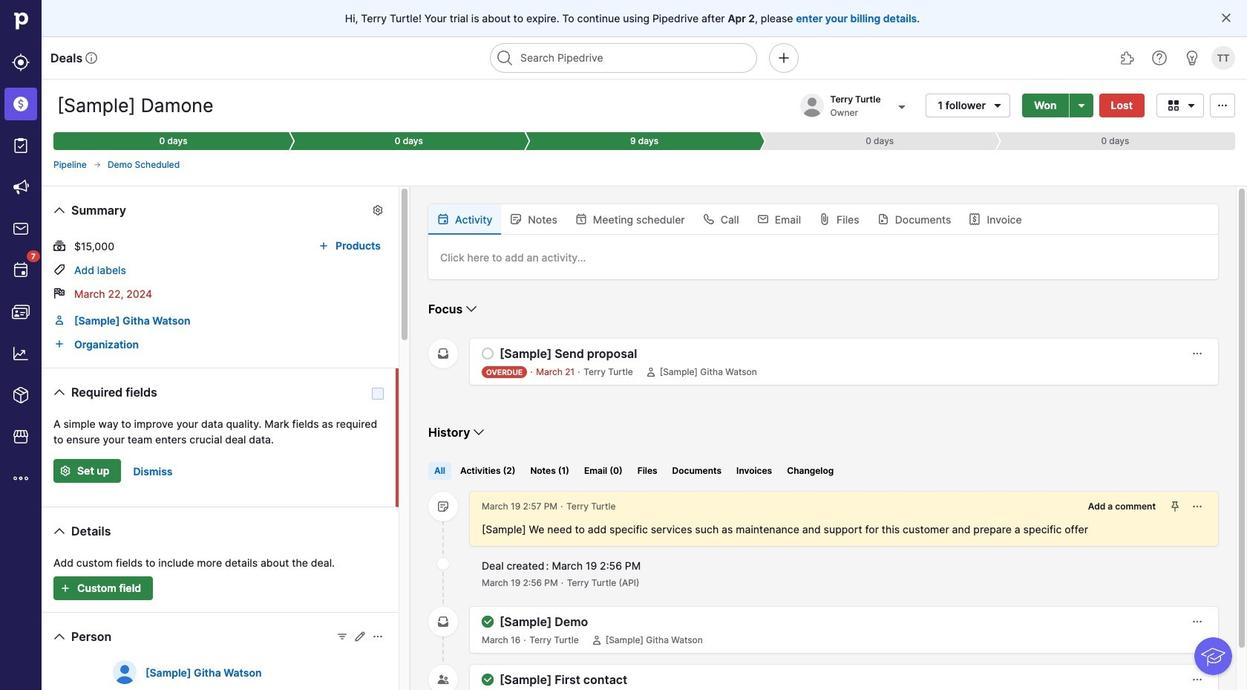 Task type: describe. For each thing, give the bounding box(es) containing it.
4 color secondary image from the top
[[437, 616, 449, 628]]

leads image
[[12, 53, 30, 71]]

contacts image
[[12, 303, 30, 321]]

quick add image
[[775, 49, 793, 67]]

sales inbox image
[[12, 220, 30, 238]]

color primary inverted image
[[56, 465, 74, 477]]

1 color link image from the top
[[53, 314, 65, 326]]

transfer ownership image
[[893, 98, 911, 115]]

sales assistant image
[[1184, 49, 1202, 67]]

home image
[[10, 10, 32, 32]]

3 more actions image from the top
[[1192, 674, 1204, 686]]

2 color link image from the top
[[53, 338, 65, 350]]

campaigns image
[[12, 178, 30, 196]]

1 color secondary image from the top
[[437, 348, 449, 359]]

[Sample] Damone text field
[[53, 91, 242, 120]]

marketplace image
[[12, 428, 30, 446]]

projects image
[[12, 137, 30, 154]]

more actions image
[[1192, 348, 1204, 359]]

products image
[[12, 386, 30, 404]]

1 more actions image from the top
[[1192, 501, 1204, 512]]



Task type: locate. For each thing, give the bounding box(es) containing it.
insights image
[[12, 345, 30, 362]]

3 color secondary image from the top
[[437, 558, 449, 570]]

info image
[[86, 52, 97, 64]]

color link image right insights image
[[53, 338, 65, 350]]

color primary image
[[1221, 12, 1233, 24], [989, 99, 1007, 111], [1165, 99, 1183, 111], [1183, 99, 1201, 111], [1214, 99, 1232, 111], [51, 201, 68, 219], [372, 204, 384, 216], [510, 213, 522, 225], [703, 213, 715, 225], [819, 213, 831, 225], [970, 213, 982, 225], [315, 240, 333, 252], [53, 264, 65, 276], [482, 348, 494, 359], [336, 631, 348, 642], [354, 631, 366, 642], [591, 634, 603, 646], [482, 674, 494, 686]]

quick help image
[[1151, 49, 1169, 67]]

more image
[[12, 469, 30, 487]]

more actions image
[[1192, 501, 1204, 512], [1192, 616, 1204, 628], [1192, 674, 1204, 686]]

color link image
[[53, 314, 65, 326], [53, 338, 65, 350]]

0 vertical spatial color link image
[[53, 314, 65, 326]]

2 color secondary image from the top
[[437, 501, 449, 512]]

Search Pipedrive field
[[490, 43, 758, 73]]

5 color secondary image from the top
[[437, 674, 449, 686]]

1 vertical spatial color link image
[[53, 338, 65, 350]]

knowledge center bot, also known as kc bot is an onboarding assistant that allows you to see the list of onboarding items in one place for quick and easy reference. this improves your in-app experience. image
[[1195, 637, 1233, 675]]

color primary image
[[93, 160, 102, 169], [437, 213, 449, 225], [576, 213, 587, 225], [757, 213, 769, 225], [878, 213, 890, 225], [53, 240, 65, 252], [53, 287, 65, 299], [463, 300, 481, 318], [645, 366, 657, 378], [51, 383, 68, 401], [470, 423, 488, 441], [51, 522, 68, 540], [482, 616, 494, 628], [51, 628, 68, 645], [372, 631, 384, 642]]

2 more actions image from the top
[[1192, 616, 1204, 628]]

menu item
[[0, 83, 42, 125]]

0 vertical spatial more actions image
[[1192, 501, 1204, 512]]

deals image
[[12, 95, 30, 113]]

color secondary image
[[437, 348, 449, 359], [437, 501, 449, 512], [437, 558, 449, 570], [437, 616, 449, 628], [437, 674, 449, 686]]

pin this note image
[[1170, 501, 1182, 512]]

color link image right contacts icon
[[53, 314, 65, 326]]

menu
[[0, 0, 42, 690]]

color undefined image
[[12, 261, 30, 279]]

2 vertical spatial more actions image
[[1192, 674, 1204, 686]]

1 vertical spatial more actions image
[[1192, 616, 1204, 628]]

options image
[[1073, 99, 1091, 111]]

color primary inverted image
[[56, 582, 74, 594]]



Task type: vqa. For each thing, say whether or not it's contained in the screenshot.
"projects" image
yes



